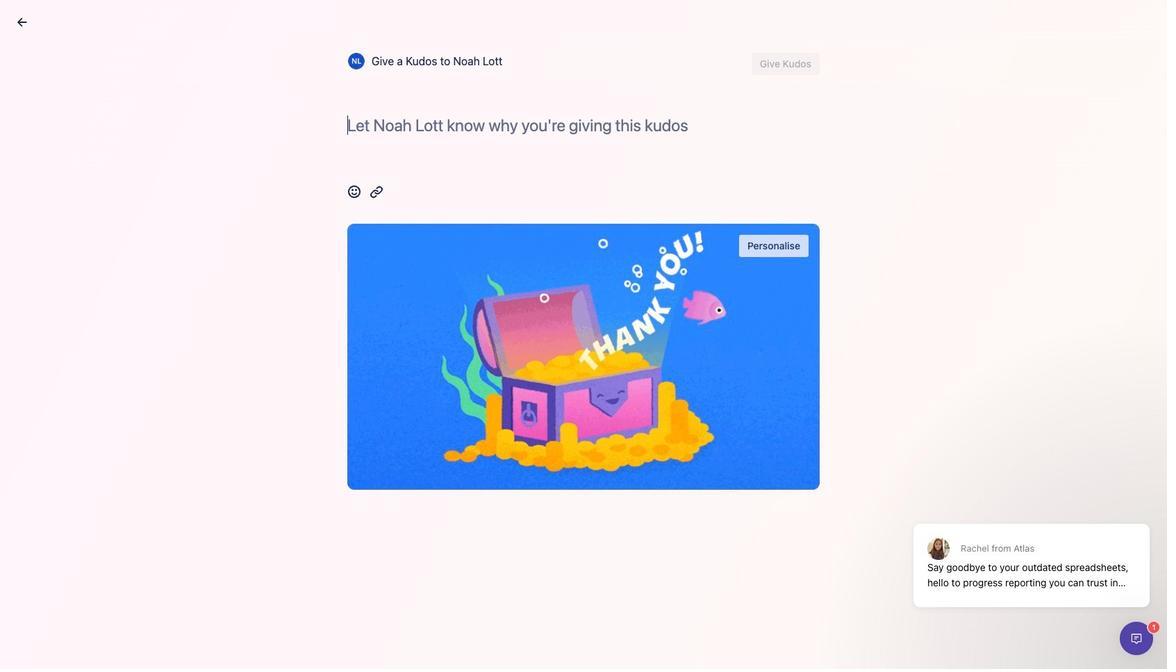 Task type: locate. For each thing, give the bounding box(es) containing it.
None search field
[[879, 8, 1018, 30]]

dialog
[[0, 0, 1168, 669], [907, 490, 1157, 618], [1121, 622, 1154, 656]]

banner
[[0, 0, 1168, 39]]

Search field
[[879, 8, 1018, 30]]



Task type: vqa. For each thing, say whether or not it's contained in the screenshot.
right Settings image
no



Task type: describe. For each thing, give the bounding box(es) containing it.
close drawer image
[[14, 14, 31, 31]]

help image
[[1080, 11, 1097, 27]]

top element
[[8, 0, 879, 39]]



